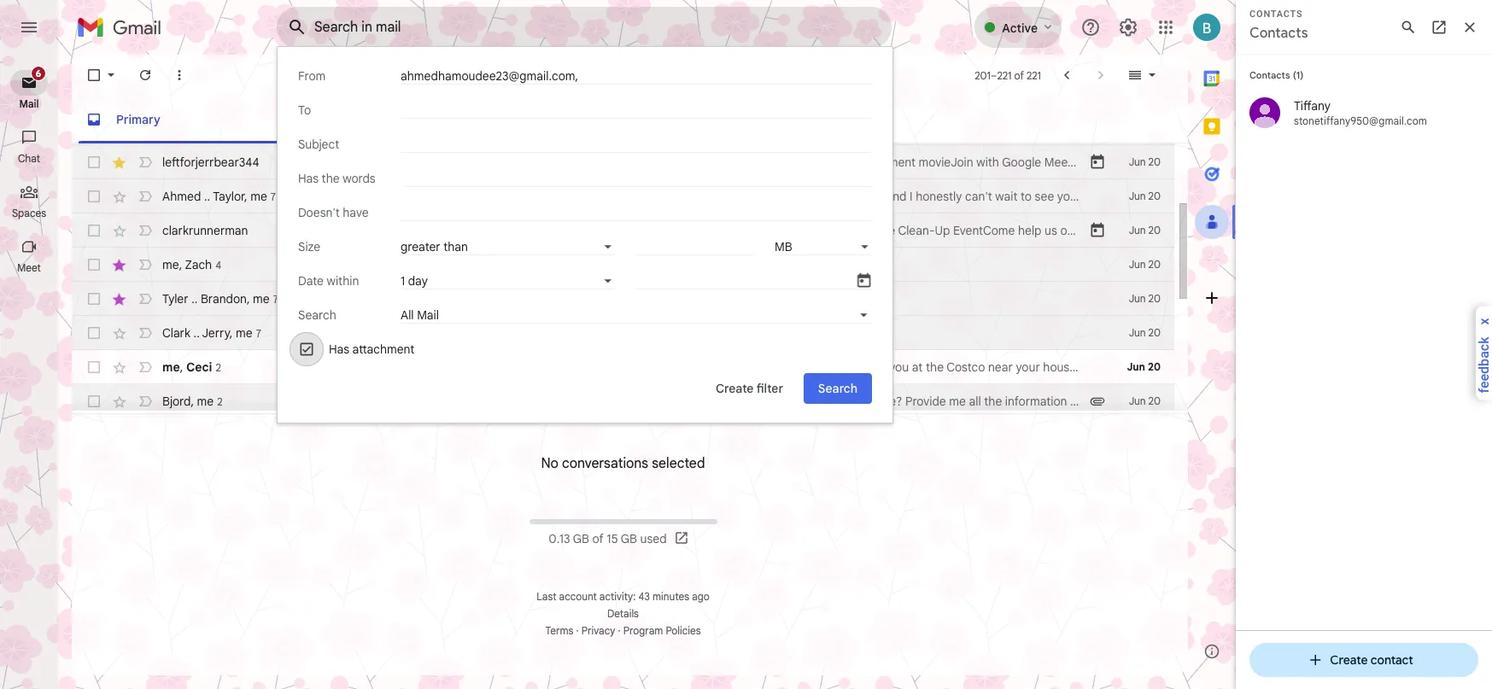 Task type: vqa. For each thing, say whether or not it's contained in the screenshot.
second Row from the top of the "No conversations selected" "main content"
yes



Task type: describe. For each thing, give the bounding box(es) containing it.
we
[[1106, 360, 1122, 375]]

projects
[[425, 257, 469, 272]]

2 · from the left
[[618, 624, 621, 637]]

, down me , ceci 2 on the bottom of page
[[191, 393, 194, 409]]

the right all
[[984, 394, 1002, 409]]

6 row from the top
[[72, 350, 1387, 384]]

privacy link
[[581, 624, 615, 637]]

primary tab
[[72, 96, 286, 144]]

jun for zach
[[1129, 258, 1146, 271]]

–
[[991, 69, 997, 82]]

attachment
[[352, 342, 414, 357]]

me right taylor
[[250, 188, 267, 204]]

jun 20 for taylor
[[1129, 190, 1161, 202]]

Size value text field
[[636, 238, 754, 255]]

1 221 from the left
[[997, 69, 1012, 82]]

size
[[298, 239, 321, 255]]

0 vertical spatial that
[[1285, 360, 1307, 375]]

row containing bjord
[[72, 384, 1212, 419]]

costco
[[947, 360, 985, 375]]

good!
[[512, 325, 543, 341]]

you inside hey bjord, looks like your notebook is on your desk. do you want me to ship it to your house? provide me all the information that is found on this page. link
[[700, 394, 720, 409]]

was
[[451, 360, 473, 375]]

do
[[682, 394, 697, 409]]

house,
[[1043, 360, 1079, 375]]

Search in mail search field
[[277, 7, 892, 48]]

to right carpool at the left bottom of the page
[[670, 360, 682, 375]]

leftforjerrbear344
[[162, 155, 259, 170]]

from
[[1164, 360, 1190, 375]]

ok
[[450, 325, 466, 341]]

primary
[[116, 111, 160, 127]]

all
[[969, 394, 981, 409]]

smartphones
[[354, 291, 427, 307]]

Doesn't have text field
[[401, 204, 872, 221]]

ahmed
[[162, 188, 201, 204]]

program
[[623, 624, 663, 637]]

3 row from the top
[[72, 248, 1175, 282]]

privacy
[[581, 624, 615, 637]]

selected
[[652, 456, 705, 473]]

20 for taylor
[[1149, 190, 1161, 202]]

1 row from the top
[[72, 111, 1175, 145]]

jun 20 inside leftforjerrbear344 row
[[1129, 155, 1161, 168]]

0 horizontal spatial this
[[749, 360, 769, 375]]

sound?
[[1310, 360, 1350, 375]]

brandon
[[201, 291, 247, 306]]

20 inside leftforjerrbear344 row
[[1149, 155, 1161, 168]]

program policies link
[[623, 624, 701, 637]]

, down brandon at the top left of page
[[230, 325, 233, 340]]

me right brandon at the top left of page
[[253, 291, 270, 306]]

how
[[1228, 360, 1252, 375]]

ship
[[786, 394, 808, 409]]

taylor
[[213, 188, 244, 204]]

your left desk.
[[623, 394, 647, 409]]

no
[[541, 456, 559, 473]]

follow link to manage storage image
[[674, 531, 691, 548]]

20 for ceci
[[1148, 360, 1161, 373]]

43
[[638, 590, 650, 603]]

4
[[215, 258, 221, 271]]

no conversations selected
[[541, 456, 705, 473]]

to left ship in the bottom right of the page
[[772, 394, 783, 409]]

conversations
[[562, 456, 648, 473]]

jun for brandon
[[1129, 292, 1146, 305]]

toggle split pane mode image
[[1127, 67, 1144, 84]]

tyler .. brandon , me 7
[[162, 291, 278, 306]]

clarkrunnerman row
[[72, 214, 1175, 248]]

Has the words text field
[[403, 170, 872, 187]]

clarkrunnerman
[[162, 223, 248, 238]]

provide
[[905, 394, 946, 409]]

wondering
[[476, 360, 533, 375]]

eu: smartphones must have user-replaceable batteries by 2027 link
[[333, 290, 1081, 308]]

hey for hey bjord, looks like your notebook is on your desk. do you want me to ship it to your house? provide me all the information that is found on this page.
[[398, 394, 419, 409]]

have
[[460, 291, 487, 307]]

tab list inside no conversations selected main content
[[72, 96, 1188, 144]]

jun for taylor
[[1129, 190, 1146, 202]]

to right the it
[[822, 394, 833, 409]]

me right jerry
[[236, 325, 253, 340]]

hey bjord, looks like your notebook is on your desk. do you want me to ship it to your house? provide me all the information that is found on this page. link
[[333, 393, 1212, 410]]

like
[[492, 394, 510, 409]]

, up clark .. jerry , me 7
[[247, 291, 250, 306]]

2 221 from the left
[[1027, 69, 1041, 82]]

2 is from the left
[[1095, 394, 1104, 409]]

chat heading
[[0, 152, 58, 166]]

2 for me
[[217, 395, 223, 408]]

brad
[[1361, 360, 1387, 375]]

navigation containing mail
[[0, 55, 60, 689]]

details link
[[607, 607, 639, 620]]

1 vertical spatial that
[[1070, 394, 1092, 409]]

details
[[607, 607, 639, 620]]

there.
[[1193, 360, 1225, 375]]

Search in mail text field
[[314, 19, 810, 36]]

social tab
[[504, 96, 719, 144]]

201 – 221
[[975, 69, 1012, 82]]

me left the zach
[[162, 257, 179, 272]]

office
[[405, 325, 438, 341]]

0.13
[[549, 532, 570, 547]]

your right the it
[[836, 394, 860, 409]]

2 i from the left
[[830, 360, 833, 375]]

7 for brandon
[[273, 293, 278, 305]]

jun 20 for jerry
[[1129, 326, 1161, 339]]

20 for brandon
[[1149, 292, 1161, 305]]

.. for taylor
[[204, 188, 210, 204]]

no conversations selected main content
[[72, 55, 1387, 676]]

list
[[388, 257, 407, 272]]

me , ceci 2
[[162, 359, 221, 375]]

minutes
[[653, 590, 689, 603]]

information
[[1005, 394, 1067, 409]]

jun for jerry
[[1129, 326, 1146, 339]]

jun for ceci
[[1127, 360, 1145, 373]]

date within
[[298, 273, 359, 289]]

the left the 'potluck'
[[685, 360, 703, 375]]

meet
[[17, 261, 41, 274]]

.. for brandon
[[191, 291, 198, 306]]

support image
[[1081, 17, 1101, 38]]

has attachment image
[[1089, 393, 1106, 410]]

jun 20 for zach
[[1129, 258, 1161, 271]]

7 for jerry
[[256, 327, 261, 340]]

main menu image
[[19, 17, 39, 38]]

saturday?
[[772, 360, 827, 375]]

bjord , me 2
[[162, 393, 223, 409]]

and
[[1083, 360, 1103, 375]]

20 inside clarkrunnerman row
[[1149, 224, 1161, 237]]

ahmed .. taylor , me 7
[[162, 188, 276, 204]]

tyler
[[162, 291, 188, 306]]

20 for me
[[1149, 395, 1161, 407]]

must
[[430, 291, 457, 307]]

1 is from the left
[[594, 394, 603, 409]]

zach
[[185, 257, 212, 272]]

Subject text field
[[401, 136, 872, 153]]

meet heading
[[0, 261, 58, 275]]

date
[[298, 273, 324, 289]]

me right bjord
[[197, 393, 214, 409]]

From text field
[[401, 67, 872, 85]]

1 · from the left
[[576, 624, 579, 637]]



Task type: locate. For each thing, give the bounding box(es) containing it.
row up batteries
[[72, 248, 1175, 282]]

1 horizontal spatial 221
[[1027, 69, 1041, 82]]

eu: smartphones must have user-replaceable batteries by 2027
[[333, 291, 685, 307]]

5 row from the top
[[72, 316, 1175, 350]]

words
[[343, 171, 375, 186]]

policies
[[666, 624, 701, 637]]

1 vertical spatial this
[[1158, 394, 1178, 409]]

leftforjerrbear344 row
[[72, 145, 1175, 179]]

settings image
[[1118, 17, 1139, 38]]

1 horizontal spatial this
[[1158, 394, 1178, 409]]

you
[[546, 360, 566, 375], [889, 360, 909, 375], [700, 394, 720, 409]]

6
[[36, 67, 41, 79]]

side panel section
[[1188, 55, 1236, 676]]

has down cleaning
[[329, 342, 349, 357]]

2 gb from the left
[[621, 532, 637, 547]]

notebook
[[540, 394, 591, 409]]

i right saturday?
[[830, 360, 833, 375]]

201
[[975, 69, 991, 82]]

near
[[988, 360, 1013, 375]]

that right does
[[1285, 360, 1307, 375]]

0 vertical spatial has
[[298, 171, 319, 186]]

has
[[298, 171, 319, 186], [329, 342, 349, 357]]

looks
[[456, 394, 489, 409]]

· down details
[[618, 624, 621, 637]]

bjord,
[[422, 394, 453, 409]]

hey ceci, i was wondering if you wanted to carpool to the potluck this saturday? i can meet you at the costco near your house, and we can go from there. how does that sound? - brad
[[391, 360, 1387, 375]]

1 vertical spatial of
[[592, 532, 604, 547]]

0 vertical spatial hey
[[391, 360, 412, 375]]

desk.
[[650, 394, 679, 409]]

1 vertical spatial hey
[[398, 394, 419, 409]]

row containing clark
[[72, 316, 1175, 350]]

can
[[836, 360, 856, 375], [1125, 360, 1145, 375]]

row down clarkrunnerman row
[[72, 282, 1175, 316]]

this right the 'potluck'
[[749, 360, 769, 375]]

that down and
[[1070, 394, 1092, 409]]

2 horizontal spatial you
[[889, 360, 909, 375]]

4 row from the top
[[72, 282, 1175, 316]]

hey ceci, i was wondering if you wanted to carpool to the potluck this saturday? i can meet you at the costco near your house, and we can go from there. how does that sound? - brad link
[[333, 359, 1387, 376]]

me left all
[[949, 394, 966, 409]]

1 horizontal spatial ·
[[618, 624, 621, 637]]

has attachment
[[329, 342, 414, 357]]

this left page.
[[1158, 394, 1178, 409]]

1 vertical spatial 2
[[217, 395, 223, 408]]

2 inside bjord , me 2
[[217, 395, 223, 408]]

list of projects
[[388, 257, 469, 272]]

it
[[812, 394, 819, 409]]

1 can from the left
[[836, 360, 856, 375]]

.. left taylor
[[204, 188, 210, 204]]

hey bjord, looks like your notebook is on your desk. do you want me to ship it to your house? provide me all the information that is found on this page.
[[398, 394, 1212, 409]]

0 horizontal spatial ·
[[576, 624, 579, 637]]

user-
[[490, 291, 521, 307]]

jun 20 for me
[[1129, 395, 1161, 407]]

0 horizontal spatial i
[[445, 360, 448, 375]]

1 horizontal spatial on
[[1142, 394, 1155, 409]]

doesn't
[[298, 205, 340, 220]]

terms link
[[545, 624, 574, 637]]

within
[[327, 273, 359, 289]]

does
[[1255, 360, 1282, 375]]

go
[[1148, 360, 1162, 375]]

calendar event image for clarkrunnerman
[[1089, 222, 1106, 239]]

1 i from the left
[[445, 360, 448, 375]]

social
[[548, 111, 583, 127]]

row up want
[[72, 350, 1387, 384]]

1 horizontal spatial is
[[1095, 394, 1104, 409]]

7 inside tyler .. brandon , me 7
[[273, 293, 278, 305]]

hey for hey ceci, i was wondering if you wanted to carpool to the potluck this saturday? i can meet you at the costco near your house, and we can go from there. how does that sound? - brad
[[391, 360, 412, 375]]

calendar event image inside clarkrunnerman row
[[1089, 222, 1106, 239]]

search within element
[[401, 307, 872, 324]]

doesn't have
[[298, 205, 369, 220]]

0.13 gb of 15 gb used
[[549, 532, 667, 547]]

jun inside clarkrunnerman row
[[1129, 224, 1146, 237]]

0 vertical spatial of
[[410, 257, 422, 272]]

newer image
[[1058, 67, 1075, 84]]

0 horizontal spatial is
[[594, 394, 603, 409]]

0 horizontal spatial -
[[441, 325, 446, 341]]

0 vertical spatial calendar event image
[[1089, 154, 1106, 171]]

hey left bjord,
[[398, 394, 419, 409]]

1 calendar event image from the top
[[1089, 154, 1106, 171]]

calendar event image inside leftforjerrbear344 row
[[1089, 154, 1106, 171]]

gmail image
[[77, 10, 170, 44]]

has the words
[[298, 171, 375, 186]]

cleaning the office - ok sounds good!
[[333, 325, 543, 341]]

the right at
[[926, 360, 944, 375]]

1 horizontal spatial you
[[700, 394, 720, 409]]

Date text field
[[636, 272, 856, 290]]

0 vertical spatial 2
[[216, 361, 221, 374]]

you right "if"
[[546, 360, 566, 375]]

2 vertical spatial ..
[[194, 325, 200, 340]]

.. left jerry
[[194, 325, 200, 340]]

has for has the words
[[298, 171, 319, 186]]

that
[[1285, 360, 1307, 375], [1070, 394, 1092, 409]]

has down "subject"
[[298, 171, 319, 186]]

None checkbox
[[85, 67, 103, 84], [85, 154, 103, 171], [85, 222, 103, 239], [85, 325, 103, 342], [85, 359, 103, 376], [85, 67, 103, 84], [85, 154, 103, 171], [85, 222, 103, 239], [85, 325, 103, 342], [85, 359, 103, 376]]

, left the zach
[[179, 257, 182, 272]]

of inside list of projects link
[[410, 257, 422, 272]]

hey
[[391, 360, 412, 375], [398, 394, 419, 409]]

1 vertical spatial 7
[[273, 293, 278, 305]]

on
[[606, 394, 620, 409], [1142, 394, 1155, 409]]

2027
[[658, 291, 685, 307]]

has for has attachment
[[329, 342, 349, 357]]

on down wanted
[[606, 394, 620, 409]]

1 gb from the left
[[573, 532, 589, 547]]

can left the meet
[[836, 360, 856, 375]]

2 vertical spatial 7
[[256, 327, 261, 340]]

jun for me
[[1129, 395, 1146, 407]]

search in mail image
[[282, 12, 313, 43]]

row up has the words text box
[[72, 111, 1175, 145]]

1 vertical spatial calendar event image
[[1089, 222, 1106, 239]]

row down batteries
[[72, 316, 1175, 350]]

from
[[298, 68, 326, 84]]

- left brad
[[1353, 360, 1358, 375]]

1 vertical spatial ..
[[191, 291, 198, 306]]

0 horizontal spatial has
[[298, 171, 319, 186]]

0 vertical spatial 7
[[271, 190, 276, 203]]

ceci,
[[415, 360, 442, 375]]

1 vertical spatial has
[[329, 342, 349, 357]]

bjord
[[162, 393, 191, 409]]

of left 15
[[592, 532, 604, 547]]

2 row from the top
[[72, 179, 1175, 214]]

, down leftforjerrbear344
[[244, 188, 247, 204]]

me , zach 4
[[162, 257, 221, 272]]

tab list containing primary
[[72, 96, 1188, 144]]

1 horizontal spatial can
[[1125, 360, 1145, 375]]

- left ok
[[441, 325, 446, 341]]

jun 20 inside clarkrunnerman row
[[1129, 224, 1161, 237]]

at
[[912, 360, 923, 375]]

wanted
[[569, 360, 609, 375]]

more image
[[171, 67, 188, 84]]

221 right '201' at the right top
[[997, 69, 1012, 82]]

jerry
[[202, 325, 230, 340]]

jun inside leftforjerrbear344 row
[[1129, 155, 1146, 168]]

1 horizontal spatial that
[[1285, 360, 1307, 375]]

1 vertical spatial -
[[1353, 360, 1358, 375]]

the up attachment in the left of the page
[[384, 325, 402, 341]]

7 inside clark .. jerry , me 7
[[256, 327, 261, 340]]

.. right tyler
[[191, 291, 198, 306]]

gb right 15
[[621, 532, 637, 547]]

found
[[1107, 394, 1139, 409]]

1 horizontal spatial has
[[329, 342, 349, 357]]

2 calendar event image from the top
[[1089, 222, 1106, 239]]

ago
[[692, 590, 710, 603]]

1 horizontal spatial -
[[1353, 360, 1358, 375]]

list of projects link
[[333, 256, 1081, 273]]

20 for zach
[[1149, 258, 1161, 271]]

0 vertical spatial ..
[[204, 188, 210, 204]]

row down subject text box
[[72, 179, 1175, 214]]

· right terms
[[576, 624, 579, 637]]

of right list
[[410, 257, 422, 272]]

jun 20 for ceci
[[1127, 360, 1161, 373]]

ceci
[[186, 359, 212, 375]]

.. for jerry
[[194, 325, 200, 340]]

gb
[[573, 532, 589, 547], [621, 532, 637, 547]]

you left at
[[889, 360, 909, 375]]

cleaning
[[333, 325, 381, 341]]

to
[[612, 360, 623, 375], [670, 360, 682, 375], [772, 394, 783, 409], [822, 394, 833, 409]]

7
[[271, 190, 276, 203], [273, 293, 278, 305], [256, 327, 261, 340]]

2 right ceci
[[216, 361, 221, 374]]

,
[[244, 188, 247, 204], [179, 257, 182, 272], [247, 291, 250, 306], [230, 325, 233, 340], [180, 359, 183, 375], [191, 393, 194, 409]]

meet
[[859, 360, 886, 375]]

20 for jerry
[[1149, 326, 1161, 339]]

0 vertical spatial this
[[749, 360, 769, 375]]

gb right 0.13
[[573, 532, 589, 547]]

you right do
[[700, 394, 720, 409]]

to right wanted
[[612, 360, 623, 375]]

0 horizontal spatial of
[[410, 257, 422, 272]]

tab list
[[1188, 55, 1236, 628], [72, 96, 1188, 144]]

refresh image
[[137, 67, 154, 84]]

7 row from the top
[[72, 384, 1212, 419]]

jun
[[1129, 155, 1146, 168], [1129, 190, 1146, 202], [1129, 224, 1146, 237], [1129, 258, 1146, 271], [1129, 292, 1146, 305], [1129, 326, 1146, 339], [1127, 360, 1145, 373], [1129, 395, 1146, 407]]

can left the go
[[1125, 360, 1145, 375]]

your right like
[[513, 394, 537, 409]]

0 vertical spatial -
[[441, 325, 446, 341]]

want
[[723, 394, 749, 409]]

to
[[298, 103, 311, 118]]

me right want
[[752, 394, 769, 409]]

page.
[[1181, 394, 1212, 409]]

1 horizontal spatial i
[[830, 360, 833, 375]]

eu:
[[333, 291, 351, 307]]

jun 20 for brandon
[[1129, 292, 1161, 305]]

row containing tyler
[[72, 282, 1175, 316]]

jun 20
[[1129, 155, 1161, 168], [1129, 190, 1161, 202], [1129, 224, 1161, 237], [1129, 258, 1161, 271], [1129, 292, 1161, 305], [1129, 326, 1161, 339], [1127, 360, 1161, 373], [1129, 395, 1161, 407]]

mail heading
[[0, 97, 58, 111]]

0 horizontal spatial on
[[606, 394, 620, 409]]

clark .. jerry , me 7
[[162, 325, 261, 340]]

..
[[204, 188, 210, 204], [191, 291, 198, 306], [194, 325, 200, 340]]

None checkbox
[[85, 188, 103, 205], [85, 256, 103, 273], [85, 290, 103, 308], [85, 393, 103, 410], [85, 188, 103, 205], [85, 256, 103, 273], [85, 290, 103, 308], [85, 393, 103, 410]]

by
[[642, 291, 655, 307]]

2 inside me , ceci 2
[[216, 361, 221, 374]]

account
[[559, 590, 597, 603]]

navigation
[[0, 55, 60, 689]]

7 inside ahmed .. taylor , me 7
[[271, 190, 276, 203]]

row
[[72, 111, 1175, 145], [72, 179, 1175, 214], [72, 248, 1175, 282], [72, 282, 1175, 316], [72, 316, 1175, 350], [72, 350, 1387, 384], [72, 384, 1212, 419]]

i left was
[[445, 360, 448, 375]]

221 left newer image
[[1027, 69, 1041, 82]]

chat
[[18, 152, 40, 165]]

0 horizontal spatial that
[[1070, 394, 1092, 409]]

is right notebook
[[594, 394, 603, 409]]

tab list up leftforjerrbear344 row
[[72, 96, 1188, 144]]

6 link
[[10, 66, 48, 96]]

this
[[749, 360, 769, 375], [1158, 394, 1178, 409]]

2 can from the left
[[1125, 360, 1145, 375]]

2 right bjord
[[217, 395, 223, 408]]

0 horizontal spatial can
[[836, 360, 856, 375]]

7 right jerry
[[256, 327, 261, 340]]

0 horizontal spatial gb
[[573, 532, 589, 547]]

hey down attachment in the left of the page
[[391, 360, 412, 375]]

me
[[250, 188, 267, 204], [162, 257, 179, 272], [253, 291, 270, 306], [236, 325, 253, 340], [162, 359, 180, 375], [197, 393, 214, 409], [752, 394, 769, 409], [949, 394, 966, 409]]

2 on from the left
[[1142, 394, 1155, 409]]

7 for taylor
[[271, 190, 276, 203]]

row containing ahmed
[[72, 179, 1175, 214]]

on right the found
[[1142, 394, 1155, 409]]

0 horizontal spatial 221
[[997, 69, 1012, 82]]

7 right taylor
[[271, 190, 276, 203]]

tab list left does
[[1188, 55, 1236, 628]]

activity:
[[600, 590, 636, 603]]

used
[[640, 532, 667, 547]]

calendar event image
[[1089, 154, 1106, 171], [1089, 222, 1106, 239]]

batteries
[[590, 291, 639, 307]]

1 on from the left
[[606, 394, 620, 409]]

potluck
[[706, 360, 746, 375]]

2 for ceci
[[216, 361, 221, 374]]

row down carpool at the left bottom of the page
[[72, 384, 1212, 419]]

spaces heading
[[0, 207, 58, 220]]

calendar event image for leftforjerrbear344
[[1089, 154, 1106, 171]]

, left ceci
[[180, 359, 183, 375]]

7 right brandon at the top left of page
[[273, 293, 278, 305]]

1 horizontal spatial gb
[[621, 532, 637, 547]]

your right near
[[1016, 360, 1040, 375]]

spaces
[[12, 207, 46, 220]]

house?
[[863, 394, 902, 409]]

mail
[[19, 97, 39, 110]]

0 horizontal spatial you
[[546, 360, 566, 375]]

1 horizontal spatial of
[[592, 532, 604, 547]]

have
[[343, 205, 369, 220]]

the left words
[[322, 171, 340, 186]]

of
[[410, 257, 422, 272], [592, 532, 604, 547]]

sounds
[[469, 325, 508, 341]]

me left ceci
[[162, 359, 180, 375]]

search
[[298, 308, 336, 323]]

last account activity: 43 minutes ago details terms · privacy · program policies
[[537, 590, 710, 637]]

carpool
[[626, 360, 667, 375]]

replaceable
[[521, 291, 587, 307]]

is left the found
[[1095, 394, 1104, 409]]



